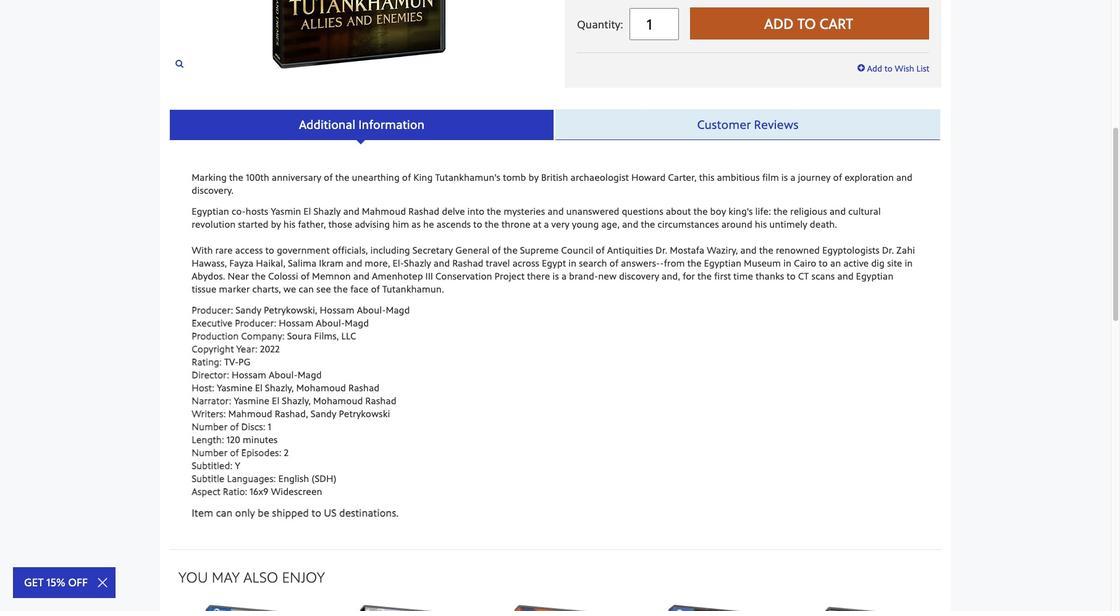 Task type: vqa. For each thing, say whether or not it's contained in the screenshot.
Notice at Collection link
no



Task type: locate. For each thing, give the bounding box(es) containing it.
el up discs:
[[255, 382, 263, 394]]

magd up llc
[[345, 317, 369, 329]]

llc
[[341, 330, 356, 342]]

is right "film"
[[782, 171, 788, 183]]

1 horizontal spatial in
[[783, 257, 792, 269]]

and down officials,
[[346, 257, 362, 269]]

hosts
[[246, 205, 268, 217]]

3 in from the left
[[905, 257, 913, 269]]

Quantity number field
[[629, 8, 679, 40]]

haikal,
[[256, 257, 285, 269]]

shazly inside with rare access to government officials, including secretary general of the supreme council of antiquities dr. mostafa waziry, and the renowned egyptologists dr. zahi hawass, fayza haikal, salima ikram and more, el-shazly and rashad travel across egypt in search of answers--from the egyptian museum in cairo to an active dig site in abydos. near the colossi of memnon and amenhotep iii conservation project there is a brand-new discovery and, for the first time thanks to ct scans and egyptian tissue marker charts, we can see the face of tutankhamun.
[[404, 257, 431, 269]]

as
[[412, 218, 421, 230]]

1 horizontal spatial mahmoud
[[362, 205, 406, 217]]

0 horizontal spatial mahmoud
[[228, 408, 272, 420]]

discovery.
[[192, 184, 234, 196]]

2 vertical spatial a
[[562, 270, 567, 282]]

executive
[[192, 317, 233, 329]]

0 vertical spatial mahmoud
[[362, 205, 406, 217]]

120
[[227, 434, 240, 446]]

director:
[[192, 369, 229, 381]]

egyptian
[[192, 205, 229, 217], [704, 257, 742, 269], [856, 270, 894, 282]]

hossam up soura
[[279, 317, 314, 329]]

in down council
[[569, 257, 577, 269]]

ikram
[[319, 257, 344, 269]]

with rare access to government officials, including secretary general of the supreme council of antiquities dr. mostafa waziry, and the renowned egyptologists dr. zahi hawass, fayza haikal, salima ikram and more, el-shazly and rashad travel across egypt in search of answers--from the egyptian museum in cairo to an active dig site in abydos. near the colossi of memnon and amenhotep iii conservation project there is a brand-new discovery and, for the first time thanks to ct scans and egyptian tissue marker charts, we can see the face of tutankhamun.
[[192, 244, 915, 295]]

2 horizontal spatial egyptian
[[856, 270, 894, 282]]

0 horizontal spatial hossam
[[232, 369, 266, 381]]

sandy right rashad,
[[311, 408, 336, 420]]

about
[[666, 205, 691, 217]]

1 vertical spatial number
[[192, 447, 228, 459]]

rashad
[[408, 205, 440, 217], [452, 257, 483, 269], [348, 382, 380, 394], [365, 395, 396, 407]]

mahmoud up the advising
[[362, 205, 406, 217]]

0 horizontal spatial magd
[[298, 369, 322, 381]]

egyptian up revolution
[[192, 205, 229, 217]]

add to wish list link
[[858, 63, 930, 76]]

2 horizontal spatial hossam
[[320, 304, 355, 316]]

number down length:
[[192, 447, 228, 459]]

aboul- down 2022
[[269, 369, 298, 381]]

0 horizontal spatial in
[[569, 257, 577, 269]]

egyptian up first
[[704, 257, 742, 269]]

1 horizontal spatial magd
[[345, 317, 369, 329]]

2 vertical spatial hossam
[[232, 369, 266, 381]]

production
[[192, 330, 239, 342]]

2 vertical spatial magd
[[298, 369, 322, 381]]

2 horizontal spatial el
[[304, 205, 311, 217]]

can inside with rare access to government officials, including secretary general of the supreme council of antiquities dr. mostafa waziry, and the renowned egyptologists dr. zahi hawass, fayza haikal, salima ikram and more, el-shazly and rashad travel across egypt in search of answers--from the egyptian museum in cairo to an active dig site in abydos. near the colossi of memnon and amenhotep iii conservation project there is a brand-new discovery and, for the first time thanks to ct scans and egyptian tissue marker charts, we can see the face of tutankhamun.
[[299, 283, 314, 295]]

aboul- up films,
[[316, 317, 345, 329]]

of left king
[[402, 171, 411, 183]]

rashad,
[[275, 408, 308, 420]]

1 vertical spatial el
[[255, 382, 263, 394]]

el up father, on the top of the page
[[304, 205, 311, 217]]

1 horizontal spatial is
[[782, 171, 788, 183]]

and up face
[[353, 270, 370, 282]]

dr.
[[656, 244, 668, 256], [882, 244, 894, 256]]

0 vertical spatial by
[[529, 171, 539, 183]]

you
[[179, 568, 208, 587]]

mohamoud up rashad,
[[296, 382, 346, 394]]

is
[[782, 171, 788, 183], [553, 270, 559, 282]]

1 vertical spatial shazly,
[[282, 395, 311, 407]]

a right "at"
[[544, 218, 549, 230]]

may
[[212, 568, 240, 587]]

very
[[552, 218, 570, 230]]

aboul-
[[357, 304, 386, 316], [316, 317, 345, 329], [269, 369, 298, 381]]

a down egypt at the top
[[562, 270, 567, 282]]

el up rashad,
[[272, 395, 280, 407]]

ratio:
[[223, 486, 247, 498]]

0 horizontal spatial his
[[284, 218, 296, 230]]

1 horizontal spatial can
[[299, 283, 314, 295]]

1 horizontal spatial egyptian
[[704, 257, 742, 269]]

1 vertical spatial mahmoud
[[228, 408, 272, 420]]

to right add
[[885, 63, 893, 74]]

magd down soura
[[298, 369, 322, 381]]

across
[[512, 257, 539, 269]]

0 horizontal spatial producer:
[[192, 304, 233, 316]]

to down into
[[473, 218, 482, 230]]

dr. up the -
[[656, 244, 668, 256]]

1 vertical spatial hossam
[[279, 317, 314, 329]]

by right the tomb
[[529, 171, 539, 183]]

mohamoud up petrykowski
[[313, 395, 363, 407]]

the up the for
[[687, 257, 702, 269]]

2 horizontal spatial a
[[790, 171, 796, 183]]

2 horizontal spatial magd
[[386, 304, 410, 316]]

and down questions
[[622, 218, 639, 230]]

0 vertical spatial shazly
[[314, 205, 341, 217]]

face
[[350, 283, 369, 295]]

and right exploration
[[896, 171, 913, 183]]

2 horizontal spatial aboul-
[[357, 304, 386, 316]]

add
[[867, 63, 882, 74]]

1 vertical spatial a
[[544, 218, 549, 230]]

1 vertical spatial shazly
[[404, 257, 431, 269]]

1 vertical spatial sandy
[[311, 408, 336, 420]]

tutankhamun: allies and enemies dvd image
[[216, 0, 500, 71]]

the down questions
[[641, 218, 655, 230]]

0 horizontal spatial dr.
[[656, 244, 668, 256]]

narrator:
[[192, 395, 231, 407]]

tutankhamun's
[[435, 171, 501, 183]]

0 horizontal spatial by
[[271, 218, 281, 230]]

tab list containing additional information
[[169, 110, 942, 140]]

discs:
[[241, 421, 265, 433]]

1 dr. from the left
[[656, 244, 668, 256]]

1 horizontal spatial el
[[272, 395, 280, 407]]

the down memnon
[[334, 283, 348, 295]]

1 horizontal spatial aboul-
[[316, 317, 345, 329]]

el-
[[393, 257, 404, 269]]

0 vertical spatial yasmine
[[217, 382, 253, 394]]

yasmine
[[217, 382, 253, 394], [234, 395, 270, 407]]

renowned
[[776, 244, 820, 256]]

in
[[569, 257, 577, 269], [783, 257, 792, 269], [905, 257, 913, 269]]

and up death.
[[830, 205, 846, 217]]

0 horizontal spatial el
[[255, 382, 263, 394]]

0 vertical spatial a
[[790, 171, 796, 183]]

can
[[299, 283, 314, 295], [216, 506, 233, 519]]

unanswered
[[566, 205, 619, 217]]

dr. up site
[[882, 244, 894, 256]]

1 horizontal spatial shazly
[[404, 257, 431, 269]]

the left 100th
[[229, 171, 243, 183]]

sandy down marker
[[236, 304, 261, 316]]

rashad inside with rare access to government officials, including secretary general of the supreme council of antiquities dr. mostafa waziry, and the renowned egyptologists dr. zahi hawass, fayza haikal, salima ikram and more, el-shazly and rashad travel across egypt in search of answers--from the egyptian museum in cairo to an active dig site in abydos. near the colossi of memnon and amenhotep iii conservation project there is a brand-new discovery and, for the first time thanks to ct scans and egyptian tissue marker charts, we can see the face of tutankhamun.
[[452, 257, 483, 269]]

his down life:
[[755, 218, 767, 230]]

by down yasmin
[[271, 218, 281, 230]]

to left us
[[312, 506, 321, 519]]

for
[[683, 270, 695, 282]]

tv-
[[224, 356, 239, 368]]

year:
[[236, 343, 258, 355]]

ascends
[[437, 218, 471, 230]]

also
[[243, 568, 278, 587]]

the left unearthing
[[335, 171, 350, 183]]

a inside with rare access to government officials, including secretary general of the supreme council of antiquities dr. mostafa waziry, and the renowned egyptologists dr. zahi hawass, fayza haikal, salima ikram and more, el-shazly and rashad travel across egypt in search of answers--from the egyptian museum in cairo to an active dig site in abydos. near the colossi of memnon and amenhotep iii conservation project there is a brand-new discovery and, for the first time thanks to ct scans and egyptian tissue marker charts, we can see the face of tutankhamun.
[[562, 270, 567, 282]]

access
[[235, 244, 263, 256]]

producer: up "executive" in the left of the page
[[192, 304, 233, 316]]

0 horizontal spatial aboul-
[[269, 369, 298, 381]]

king
[[414, 171, 433, 183]]

egyptian inside 'egyptian co-hosts yasmin el shazly and mahmoud rashad delve into the mysteries and unanswered questions about the boy king's life: the religious and cultural revolution started by his father, those advising him as he ascends to the throne at a very young age, and the circumstances around his untimely death.'
[[192, 205, 229, 217]]

0 vertical spatial aboul-
[[357, 304, 386, 316]]

of down salima
[[301, 270, 310, 282]]

0 vertical spatial can
[[299, 283, 314, 295]]

mahmoud up discs:
[[228, 408, 272, 420]]

of up travel
[[492, 244, 501, 256]]

tab list
[[169, 110, 942, 140]]

films,
[[314, 330, 339, 342]]

episodes:
[[241, 447, 281, 459]]

shazly up those
[[314, 205, 341, 217]]

co-
[[232, 205, 246, 217]]

shazly inside 'egyptian co-hosts yasmin el shazly and mahmoud rashad delve into the mysteries and unanswered questions about the boy king's life: the religious and cultural revolution started by his father, those advising him as he ascends to the throne at a very young age, and the circumstances around his untimely death.'
[[314, 205, 341, 217]]

soura
[[287, 330, 312, 342]]

1 vertical spatial mohamoud
[[313, 395, 363, 407]]

1 horizontal spatial his
[[755, 218, 767, 230]]

hossam down pg
[[232, 369, 266, 381]]

mahmoud inside 'producer: sandy petrykowski, hossam aboul-magd executive producer: hossam aboul-magd production company: soura films, llc copyright year: 2022 rating: tv-pg director: hossam aboul-magd host: yasmine el shazly, mohamoud rashad narrator: yasmine el shazly, mohamoud rashad writers: mahmoud rashad, sandy petrykowski number of discs: 1 length: 120 minutes number of episodes: 2 subtitled: y subtitle languages: english (sdh) aspect ratio: 16x9 widescreen'
[[228, 408, 272, 420]]

pg
[[239, 356, 251, 368]]

0 vertical spatial number
[[192, 421, 228, 433]]

shazly,
[[265, 382, 294, 394], [282, 395, 311, 407]]

religious
[[790, 205, 827, 217]]

additional information link
[[169, 110, 554, 140]]

age,
[[601, 218, 620, 230]]

ambitious
[[717, 171, 760, 183]]

1 vertical spatial can
[[216, 506, 233, 519]]

and up those
[[343, 205, 360, 217]]

carter,
[[668, 171, 697, 183]]

david macaulay: roman city dvd image
[[796, 605, 932, 612]]

0 horizontal spatial is
[[553, 270, 559, 282]]

the right the for
[[698, 270, 712, 282]]

can left 'only'
[[216, 506, 233, 519]]

magd down the tutankhamun.
[[386, 304, 410, 316]]

languages:
[[227, 473, 276, 485]]

aboul- down face
[[357, 304, 386, 316]]

active
[[844, 257, 869, 269]]

1 horizontal spatial by
[[529, 171, 539, 183]]

first
[[714, 270, 731, 282]]

yasmine down tv-
[[217, 382, 253, 394]]

0 vertical spatial egyptian
[[192, 205, 229, 217]]

and
[[896, 171, 913, 183], [343, 205, 360, 217], [548, 205, 564, 217], [830, 205, 846, 217], [622, 218, 639, 230], [740, 244, 757, 256], [346, 257, 362, 269], [434, 257, 450, 269], [353, 270, 370, 282], [837, 270, 854, 282]]

item
[[192, 506, 213, 519]]

hossam down see
[[320, 304, 355, 316]]

additional information tab
[[169, 110, 556, 140]]

2 vertical spatial egyptian
[[856, 270, 894, 282]]

in down renowned at the top right
[[783, 257, 792, 269]]

1 number from the top
[[192, 421, 228, 433]]

yasmine up discs:
[[234, 395, 270, 407]]

1 vertical spatial is
[[553, 270, 559, 282]]

1 vertical spatial by
[[271, 218, 281, 230]]

his down yasmin
[[284, 218, 296, 230]]

ct
[[798, 270, 809, 282]]

0 horizontal spatial a
[[544, 218, 549, 230]]

can right we on the top left of page
[[299, 283, 314, 295]]

anniversary
[[272, 171, 321, 183]]

1 horizontal spatial dr.
[[882, 244, 894, 256]]

and down secretary
[[434, 257, 450, 269]]

by inside marking the 100th anniversary of the unearthing of king tutankhamun's tomb by british archaeologist howard carter, this ambitious film is a journey of exploration and discovery.
[[529, 171, 539, 183]]

is inside with rare access to government officials, including secretary general of the supreme council of antiquities dr. mostafa waziry, and the renowned egyptologists dr. zahi hawass, fayza haikal, salima ikram and more, el-shazly and rashad travel across egypt in search of answers--from the egyptian museum in cairo to an active dig site in abydos. near the colossi of memnon and amenhotep iii conservation project there is a brand-new discovery and, for the first time thanks to ct scans and egyptian tissue marker charts, we can see the face of tutankhamun.
[[553, 270, 559, 282]]

2 horizontal spatial in
[[905, 257, 913, 269]]

0 vertical spatial magd
[[386, 304, 410, 316]]

number down the writers:
[[192, 421, 228, 433]]

enlarge product image image
[[175, 59, 184, 68]]

wish
[[895, 63, 914, 74]]

1 vertical spatial producer:
[[235, 317, 276, 329]]

government
[[277, 244, 330, 256]]

in down the zahi
[[905, 257, 913, 269]]

2 vertical spatial aboul-
[[269, 369, 298, 381]]

list
[[917, 63, 930, 74]]

council
[[561, 244, 593, 256]]

is down egypt at the top
[[553, 270, 559, 282]]

1
[[268, 421, 271, 433]]

zahi
[[896, 244, 915, 256]]

see
[[316, 283, 331, 295]]

egyptian down dig on the right top
[[856, 270, 894, 282]]

0 horizontal spatial egyptian
[[192, 205, 229, 217]]

near
[[228, 270, 249, 282]]

customer reviews tab
[[556, 110, 942, 140]]

producer: up company:
[[235, 317, 276, 329]]

marker
[[219, 283, 250, 295]]

those
[[328, 218, 352, 230]]

archaeologist
[[571, 171, 629, 183]]

and up "museum"
[[740, 244, 757, 256]]

a left journey
[[790, 171, 796, 183]]

0 vertical spatial el
[[304, 205, 311, 217]]

1 horizontal spatial a
[[562, 270, 567, 282]]

form containing add
[[565, 0, 942, 53]]

0 vertical spatial is
[[782, 171, 788, 183]]

advising
[[355, 218, 390, 230]]

magd
[[386, 304, 410, 316], [345, 317, 369, 329], [298, 369, 322, 381]]

shazly up iii
[[404, 257, 431, 269]]

0 vertical spatial sandy
[[236, 304, 261, 316]]

form
[[565, 0, 942, 53]]

0 vertical spatial hossam
[[320, 304, 355, 316]]

howard
[[631, 171, 666, 183]]

0 horizontal spatial shazly
[[314, 205, 341, 217]]

1 vertical spatial aboul-
[[316, 317, 345, 329]]

writers:
[[192, 408, 226, 420]]

mahmoud
[[362, 205, 406, 217], [228, 408, 272, 420]]

a
[[790, 171, 796, 183], [544, 218, 549, 230], [562, 270, 567, 282]]



Task type: describe. For each thing, give the bounding box(es) containing it.
secretary
[[413, 244, 453, 256]]

brand-
[[569, 270, 598, 282]]

to inside 'egyptian co-hosts yasmin el shazly and mahmoud rashad delve into the mysteries and unanswered questions about the boy king's life: the religious and cultural revolution started by his father, those advising him as he ascends to the throne at a very young age, and the circumstances around his untimely death.'
[[473, 218, 482, 230]]

2 dr. from the left
[[882, 244, 894, 256]]

of up search
[[596, 244, 605, 256]]

rashad inside 'egyptian co-hosts yasmin el shazly and mahmoud rashad delve into the mysteries and unanswered questions about the boy king's life: the religious and cultural revolution started by his father, those advising him as he ascends to the throne at a very young age, and the circumstances around his untimely death.'
[[408, 205, 440, 217]]

is inside marking the 100th anniversary of the unearthing of king tutankhamun's tomb by british archaeologist howard carter, this ambitious film is a journey of exploration and discovery.
[[782, 171, 788, 183]]

at
[[533, 218, 542, 230]]

death.
[[810, 218, 837, 230]]

harriet tubman: visions of freedom dvd image
[[642, 605, 778, 612]]

copyright
[[192, 343, 234, 355]]

egyptologists
[[822, 244, 880, 256]]

yasmin
[[271, 205, 301, 217]]

museum
[[744, 257, 781, 269]]

customer reviews
[[697, 117, 799, 132]]

producer: sandy petrykowski, hossam aboul-magd executive producer: hossam aboul-magd production company: soura films, llc copyright year: 2022 rating: tv-pg director: hossam aboul-magd host: yasmine el shazly, mohamoud rashad narrator: yasmine el shazly, mohamoud rashad writers: mahmoud rashad, sandy petrykowski number of discs: 1 length: 120 minutes number of episodes: 2 subtitled: y subtitle languages: english (sdh) aspect ratio: 16x9 widescreen
[[192, 304, 410, 498]]

y
[[235, 460, 240, 472]]

us
[[324, 506, 337, 519]]

unearthing
[[352, 171, 400, 183]]

petrykowski,
[[264, 304, 317, 316]]

throne
[[502, 218, 531, 230]]

customer reviews link
[[556, 110, 940, 140]]

shipped
[[272, 506, 309, 519]]

and,
[[662, 270, 680, 282]]

length:
[[192, 434, 224, 446]]

16x9
[[250, 486, 269, 498]]

an
[[830, 257, 841, 269]]

the left 'boy'
[[694, 205, 708, 217]]

only
[[235, 506, 255, 519]]

rating:
[[192, 356, 222, 368]]

widescreen
[[271, 486, 322, 498]]

add
[[764, 14, 794, 33]]

to
[[797, 14, 816, 33]]

there
[[527, 270, 550, 282]]

reviews
[[754, 117, 799, 132]]

tutankhamun.
[[382, 283, 444, 295]]

0 horizontal spatial sandy
[[236, 304, 261, 316]]

and inside marking the 100th anniversary of the unearthing of king tutankhamun's tomb by british archaeologist howard carter, this ambitious film is a journey of exploration and discovery.
[[896, 171, 913, 183]]

add to wish list
[[867, 63, 930, 74]]

new
[[598, 270, 617, 282]]

answers-
[[621, 257, 660, 269]]

1 horizontal spatial sandy
[[311, 408, 336, 420]]

time
[[734, 270, 753, 282]]

to left "an"
[[819, 257, 828, 269]]

the up untimely
[[774, 205, 788, 217]]

questions
[[622, 205, 663, 217]]

film
[[762, 171, 779, 183]]

king's
[[729, 205, 753, 217]]

2 his from the left
[[755, 218, 767, 230]]

the up travel
[[503, 244, 518, 256]]

mysteries
[[504, 205, 545, 217]]

el inside 'egyptian co-hosts yasmin el shazly and mahmoud rashad delve into the mysteries and unanswered questions about the boy king's life: the religious and cultural revolution started by his father, those advising him as he ascends to the throne at a very young age, and the circumstances around his untimely death.'
[[304, 205, 311, 217]]

mahmoud inside 'egyptian co-hosts yasmin el shazly and mahmoud rashad delve into the mysteries and unanswered questions about the boy king's life: the religious and cultural revolution started by his father, those advising him as he ascends to the throne at a very young age, and the circumstances around his untimely death.'
[[362, 205, 406, 217]]

revolution
[[192, 218, 236, 230]]

1 in from the left
[[569, 257, 577, 269]]

this
[[699, 171, 715, 183]]

-
[[660, 257, 664, 269]]

egypt
[[542, 257, 566, 269]]

secrets of the dead: america's untold story dvd image
[[333, 605, 469, 612]]

egyptian co-hosts yasmin el shazly and mahmoud rashad delve into the mysteries and unanswered questions about the boy king's life: the religious and cultural revolution started by his father, those advising him as he ascends to the throne at a very young age, and the circumstances around his untimely death.
[[192, 205, 881, 230]]

of down the 120
[[230, 447, 239, 459]]

father,
[[298, 218, 326, 230]]

including
[[370, 244, 410, 256]]

1 his from the left
[[284, 218, 296, 230]]

the right into
[[487, 205, 501, 217]]

2
[[284, 447, 289, 459]]

additional
[[299, 117, 355, 132]]

of up new
[[610, 257, 619, 269]]

delve
[[442, 205, 465, 217]]

1 horizontal spatial producer:
[[235, 317, 276, 329]]

be
[[258, 506, 269, 519]]

cart
[[820, 14, 854, 33]]

with
[[192, 244, 213, 256]]

0 vertical spatial producer:
[[192, 304, 233, 316]]

1 vertical spatial egyptian
[[704, 257, 742, 269]]

tissue
[[192, 283, 217, 295]]

circumstances
[[658, 218, 719, 230]]

rare
[[215, 244, 233, 256]]

waziry,
[[707, 244, 738, 256]]

charts,
[[252, 283, 281, 295]]

ornament of the world dvd image
[[488, 605, 623, 612]]

of right journey
[[833, 171, 842, 183]]

british
[[541, 171, 568, 183]]

1 vertical spatial magd
[[345, 317, 369, 329]]

host:
[[192, 382, 214, 394]]

0 vertical spatial mohamoud
[[296, 382, 346, 394]]

and down "an"
[[837, 270, 854, 282]]

fayza
[[229, 257, 254, 269]]

young
[[572, 218, 599, 230]]

abydos.
[[192, 270, 225, 282]]

a inside marking the 100th anniversary of the unearthing of king tutankhamun's tomb by british archaeologist howard carter, this ambitious film is a journey of exploration and discovery.
[[790, 171, 796, 183]]

marking the 100th anniversary of the unearthing of king tutankhamun's tomb by british archaeologist howard carter, this ambitious film is a journey of exploration and discovery.
[[192, 171, 913, 196]]

1 horizontal spatial hossam
[[279, 317, 314, 329]]

plus circle image
[[858, 64, 865, 72]]

1 vertical spatial yasmine
[[234, 395, 270, 407]]

to up haikal, at the left top of the page
[[265, 244, 274, 256]]

and up very
[[548, 205, 564, 217]]

general
[[455, 244, 490, 256]]

untimely
[[769, 218, 808, 230]]

life:
[[755, 205, 771, 217]]

exploration
[[845, 171, 894, 183]]

started
[[238, 218, 268, 230]]

2 number from the top
[[192, 447, 228, 459]]

of right face
[[371, 283, 380, 295]]

enjoy
[[282, 568, 325, 587]]

the up "museum"
[[759, 244, 774, 256]]

nova: nazca desert mystery dvd image
[[179, 605, 315, 612]]

amenhotep
[[372, 270, 423, 282]]

2 in from the left
[[783, 257, 792, 269]]

the up charts,
[[251, 270, 266, 282]]

site
[[887, 257, 902, 269]]

a inside 'egyptian co-hosts yasmin el shazly and mahmoud rashad delve into the mysteries and unanswered questions about the boy king's life: the religious and cultural revolution started by his father, those advising him as he ascends to the throne at a very young age, and the circumstances around his untimely death.'
[[544, 218, 549, 230]]

of right anniversary
[[324, 171, 333, 183]]

0 vertical spatial shazly,
[[265, 382, 294, 394]]

scans
[[812, 270, 835, 282]]

item can only be shipped to us destinations.
[[192, 506, 399, 519]]

quantity:
[[577, 17, 623, 31]]

to left ct on the right top
[[787, 270, 796, 282]]

boy
[[710, 205, 726, 217]]

from
[[664, 257, 685, 269]]

hawass,
[[192, 257, 227, 269]]

by inside 'egyptian co-hosts yasmin el shazly and mahmoud rashad delve into the mysteries and unanswered questions about the boy king's life: the religious and cultural revolution started by his father, those advising him as he ascends to the throne at a very young age, and the circumstances around his untimely death.'
[[271, 218, 281, 230]]

of up the 120
[[230, 421, 239, 433]]

the left 'throne'
[[485, 218, 499, 230]]

0 horizontal spatial can
[[216, 506, 233, 519]]

2 vertical spatial el
[[272, 395, 280, 407]]



